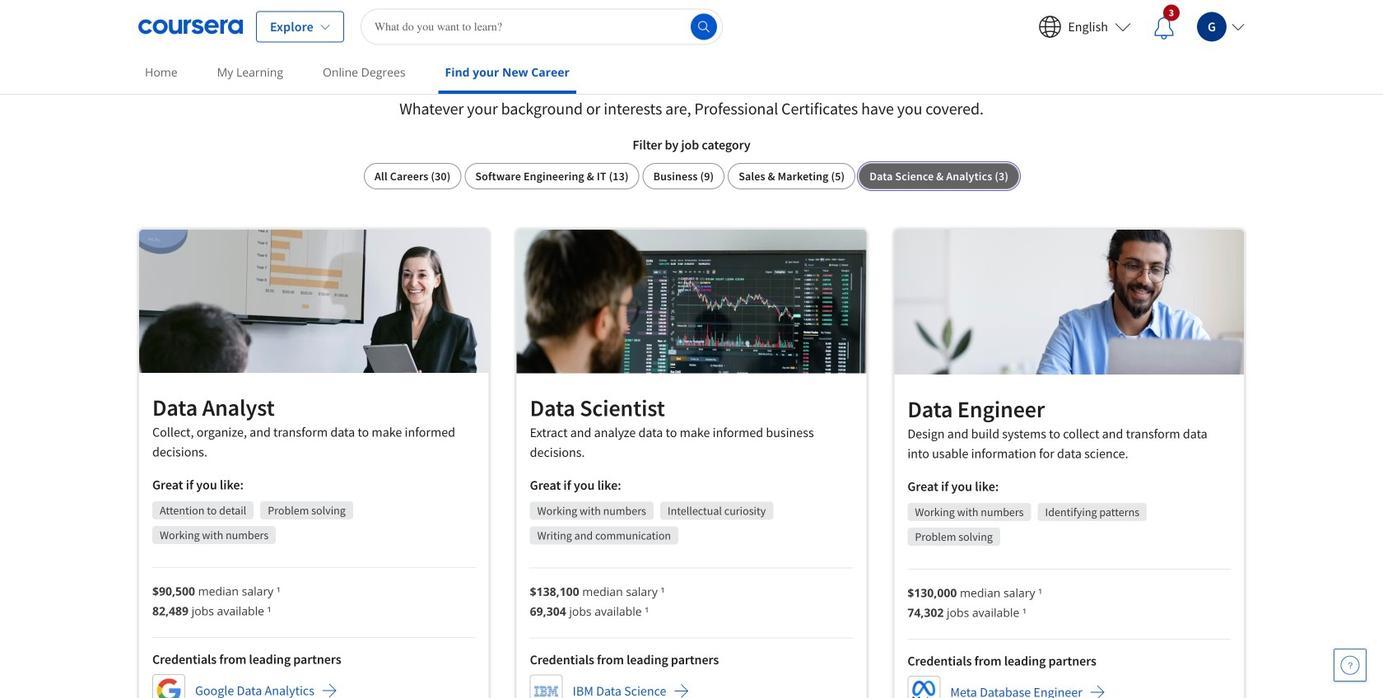 Task type: vqa. For each thing, say whether or not it's contained in the screenshot.
Data engineer role Image
yes



Task type: locate. For each thing, give the bounding box(es) containing it.
data engineer role image
[[894, 230, 1244, 375]]

option group
[[364, 163, 1019, 189]]

coursera image
[[138, 14, 243, 40]]

None button
[[364, 163, 461, 189], [465, 163, 639, 189], [643, 163, 725, 189], [728, 163, 856, 189], [859, 163, 1019, 189], [364, 163, 461, 189], [465, 163, 639, 189], [643, 163, 725, 189], [728, 163, 856, 189], [859, 163, 1019, 189]]

None search field
[[361, 9, 723, 45]]

data scientist image
[[517, 230, 866, 373]]



Task type: describe. For each thing, give the bounding box(es) containing it.
What do you want to learn? text field
[[361, 9, 723, 45]]

data analyst image
[[139, 230, 489, 373]]

help center image
[[1340, 655, 1360, 675]]



